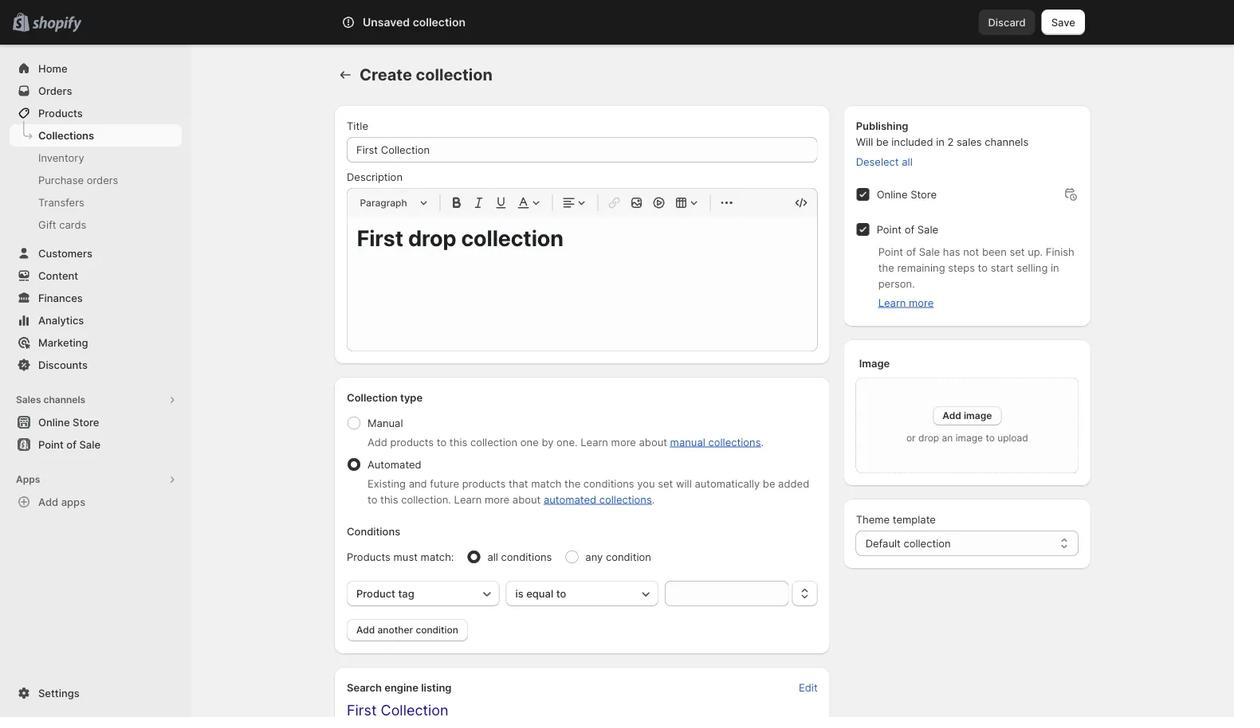 Task type: locate. For each thing, give the bounding box(es) containing it.
learn inside existing and future products that match the conditions you set will automatically be added to this collection. learn more about
[[454, 493, 482, 506]]

all right match:
[[487, 551, 498, 563]]

future
[[430, 478, 459, 490]]

2 horizontal spatial more
[[909, 297, 934, 309]]

0 vertical spatial all
[[902, 155, 913, 168]]

learn right the one.
[[581, 436, 608, 448]]

0 horizontal spatial about
[[512, 493, 541, 506]]

0 vertical spatial collections
[[708, 436, 761, 448]]

0 vertical spatial more
[[909, 297, 934, 309]]

0 horizontal spatial products
[[38, 107, 83, 119]]

be left added
[[763, 478, 775, 490]]

2 vertical spatial learn
[[454, 493, 482, 506]]

all inside button
[[902, 155, 913, 168]]

online
[[877, 188, 908, 200], [38, 416, 70, 429]]

0 vertical spatial online store
[[877, 188, 937, 200]]

an
[[942, 432, 953, 444]]

1 vertical spatial conditions
[[501, 551, 552, 563]]

about inside existing and future products that match the conditions you set will automatically be added to this collection. learn more about
[[512, 493, 541, 506]]

set left will
[[658, 478, 673, 490]]

0 vertical spatial channels
[[985, 136, 1029, 148]]

included
[[891, 136, 933, 148]]

conditions inside existing and future products that match the conditions you set will automatically be added to this collection. learn more about
[[583, 478, 634, 490]]

0 vertical spatial this
[[450, 436, 467, 448]]

1 vertical spatial .
[[652, 493, 655, 506]]

store down sales channels button
[[73, 416, 99, 429]]

0 vertical spatial search
[[412, 16, 446, 28]]

1 horizontal spatial this
[[450, 436, 467, 448]]

1 vertical spatial about
[[512, 493, 541, 506]]

collections
[[708, 436, 761, 448], [599, 493, 652, 506]]

products for products
[[38, 107, 83, 119]]

0 horizontal spatial learn
[[454, 493, 482, 506]]

1 vertical spatial point of sale
[[38, 438, 100, 451]]

2 vertical spatial more
[[485, 493, 510, 506]]

0 vertical spatial learn
[[878, 297, 906, 309]]

online store down 'deselect all' button
[[877, 188, 937, 200]]

products left that
[[462, 478, 506, 490]]

1 vertical spatial more
[[611, 436, 636, 448]]

conditions up automated collections .
[[583, 478, 634, 490]]

online store
[[877, 188, 937, 200], [38, 416, 99, 429]]

0 horizontal spatial conditions
[[501, 551, 552, 563]]

products down orders
[[38, 107, 83, 119]]

1 horizontal spatial channels
[[985, 136, 1029, 148]]

this up future at the left
[[450, 436, 467, 448]]

to down existing on the left bottom
[[368, 493, 377, 506]]

is equal to button
[[506, 581, 659, 607]]

1 vertical spatial online store
[[38, 416, 99, 429]]

. down you on the right bottom of page
[[652, 493, 655, 506]]

channels inside sales channels button
[[43, 394, 85, 406]]

1 horizontal spatial products
[[347, 551, 391, 563]]

point up the apps
[[38, 438, 64, 451]]

collection left the one
[[470, 436, 518, 448]]

point up person. in the right top of the page
[[878, 246, 903, 258]]

0 horizontal spatial the
[[564, 478, 581, 490]]

online down sales channels
[[38, 416, 70, 429]]

remaining
[[897, 261, 945, 274]]

0 vertical spatial products
[[38, 107, 83, 119]]

in down 'finish'
[[1051, 261, 1059, 274]]

image right an
[[956, 432, 983, 444]]

1 vertical spatial channels
[[43, 394, 85, 406]]

1 vertical spatial all
[[487, 551, 498, 563]]

point of sale
[[877, 223, 938, 236], [38, 438, 100, 451]]

analytics link
[[10, 309, 182, 332]]

0 vertical spatial point
[[877, 223, 902, 236]]

products down conditions
[[347, 551, 391, 563]]

1 vertical spatial products
[[347, 551, 391, 563]]

2 vertical spatial of
[[66, 438, 77, 451]]

all down included
[[902, 155, 913, 168]]

1 horizontal spatial all
[[902, 155, 913, 168]]

search left engine
[[347, 682, 382, 694]]

0 vertical spatial online
[[877, 188, 908, 200]]

0 vertical spatial conditions
[[583, 478, 634, 490]]

1 horizontal spatial condition
[[606, 551, 651, 563]]

orders
[[87, 174, 118, 186]]

1 horizontal spatial collections
[[708, 436, 761, 448]]

transfers
[[38, 196, 84, 208]]

to left upload
[[986, 432, 995, 444]]

of
[[905, 223, 915, 236], [906, 246, 916, 258], [66, 438, 77, 451]]

collection for unsaved collection
[[413, 16, 466, 29]]

analytics
[[38, 314, 84, 326]]

learn down person. in the right top of the page
[[878, 297, 906, 309]]

point inside point of sale has not been set up. finish the remaining steps to start selling in person. learn more
[[878, 246, 903, 258]]

1 horizontal spatial conditions
[[583, 478, 634, 490]]

existing
[[368, 478, 406, 490]]

discounts link
[[10, 354, 182, 376]]

2 horizontal spatial learn
[[878, 297, 906, 309]]

products must match:
[[347, 551, 454, 563]]

about
[[639, 436, 667, 448], [512, 493, 541, 506]]

about down that
[[512, 493, 541, 506]]

None text field
[[665, 581, 789, 607]]

online store inside button
[[38, 416, 99, 429]]

point of sale down online store link
[[38, 438, 100, 451]]

condition down product tag dropdown button
[[416, 625, 458, 636]]

add image
[[943, 410, 992, 422]]

1 vertical spatial set
[[658, 478, 673, 490]]

theme
[[856, 513, 890, 526]]

shopify image
[[32, 16, 82, 32]]

store inside button
[[73, 416, 99, 429]]

0 vertical spatial be
[[876, 136, 889, 148]]

add products to this collection one by one. learn more about manual collections .
[[368, 436, 764, 448]]

1 horizontal spatial set
[[1010, 246, 1025, 258]]

template
[[893, 513, 936, 526]]

manual
[[368, 417, 403, 429]]

1 horizontal spatial more
[[611, 436, 636, 448]]

0 horizontal spatial online
[[38, 416, 70, 429]]

add down manual
[[368, 436, 387, 448]]

0 horizontal spatial channels
[[43, 394, 85, 406]]

in left 2
[[936, 136, 945, 148]]

1 horizontal spatial be
[[876, 136, 889, 148]]

create collection
[[360, 65, 493, 85]]

1 horizontal spatial store
[[911, 188, 937, 200]]

this
[[450, 436, 467, 448], [380, 493, 398, 506]]

collection down the unsaved collection
[[416, 65, 493, 85]]

0 vertical spatial condition
[[606, 551, 651, 563]]

sales channels
[[16, 394, 85, 406]]

0 horizontal spatial online store
[[38, 416, 99, 429]]

more down that
[[485, 493, 510, 506]]

the
[[878, 261, 894, 274], [564, 478, 581, 490]]

1 horizontal spatial point of sale
[[877, 223, 938, 236]]

1 vertical spatial collections
[[599, 493, 652, 506]]

1 horizontal spatial the
[[878, 261, 894, 274]]

add up an
[[943, 410, 961, 422]]

more inside point of sale has not been set up. finish the remaining steps to start selling in person. learn more
[[909, 297, 934, 309]]

1 vertical spatial image
[[956, 432, 983, 444]]

products inside existing and future products that match the conditions you set will automatically be added to this collection. learn more about
[[462, 478, 506, 490]]

add left another
[[356, 625, 375, 636]]

1 vertical spatial sale
[[919, 246, 940, 258]]

1 horizontal spatial .
[[761, 436, 764, 448]]

learn down future at the left
[[454, 493, 482, 506]]

2 vertical spatial sale
[[79, 438, 100, 451]]

1 horizontal spatial in
[[1051, 261, 1059, 274]]

point of sale up remaining
[[877, 223, 938, 236]]

0 vertical spatial set
[[1010, 246, 1025, 258]]

0 vertical spatial in
[[936, 136, 945, 148]]

online inside online store link
[[38, 416, 70, 429]]

. right manual
[[761, 436, 764, 448]]

condition right any
[[606, 551, 651, 563]]

all
[[902, 155, 913, 168], [487, 551, 498, 563]]

0 horizontal spatial set
[[658, 478, 673, 490]]

0 horizontal spatial this
[[380, 493, 398, 506]]

products for products must match:
[[347, 551, 391, 563]]

this down existing on the left bottom
[[380, 493, 398, 506]]

channels right sales
[[985, 136, 1029, 148]]

to
[[978, 261, 988, 274], [986, 432, 995, 444], [437, 436, 447, 448], [368, 493, 377, 506], [556, 588, 566, 600]]

0 horizontal spatial point of sale
[[38, 438, 100, 451]]

manual
[[670, 436, 705, 448]]

collection type
[[347, 391, 423, 404]]

collections down you on the right bottom of page
[[599, 493, 652, 506]]

in
[[936, 136, 945, 148], [1051, 261, 1059, 274]]

products up the "automated"
[[390, 436, 434, 448]]

automated
[[544, 493, 596, 506]]

in inside point of sale has not been set up. finish the remaining steps to start selling in person. learn more
[[1051, 261, 1059, 274]]

1 vertical spatial learn
[[581, 436, 608, 448]]

1 horizontal spatial products
[[462, 478, 506, 490]]

1 vertical spatial this
[[380, 493, 398, 506]]

apps
[[61, 496, 85, 508]]

save button
[[1042, 10, 1085, 35]]

the up person. in the right top of the page
[[878, 261, 894, 274]]

collections up the automatically
[[708, 436, 761, 448]]

store down 'deselect all' button
[[911, 188, 937, 200]]

more right the one.
[[611, 436, 636, 448]]

add for add image
[[943, 410, 961, 422]]

1 vertical spatial products
[[462, 478, 506, 490]]

0 horizontal spatial condition
[[416, 625, 458, 636]]

point of sale link
[[10, 434, 182, 456]]

home link
[[10, 57, 182, 80]]

add
[[943, 410, 961, 422], [368, 436, 387, 448], [38, 496, 58, 508], [356, 625, 375, 636]]

gift cards
[[38, 218, 86, 231]]

1 horizontal spatial search
[[412, 16, 446, 28]]

0 horizontal spatial search
[[347, 682, 382, 694]]

collections
[[38, 129, 94, 142]]

1 vertical spatial in
[[1051, 261, 1059, 274]]

product tag
[[356, 588, 414, 600]]

gift cards link
[[10, 214, 182, 236]]

search inside button
[[412, 16, 446, 28]]

products
[[390, 436, 434, 448], [462, 478, 506, 490]]

0 vertical spatial point of sale
[[877, 223, 938, 236]]

0 horizontal spatial products
[[390, 436, 434, 448]]

more down person. in the right top of the page
[[909, 297, 934, 309]]

0 horizontal spatial .
[[652, 493, 655, 506]]

be down publishing
[[876, 136, 889, 148]]

1 horizontal spatial online store
[[877, 188, 937, 200]]

to up future at the left
[[437, 436, 447, 448]]

inventory
[[38, 151, 84, 164]]

products link
[[10, 102, 182, 124]]

0 horizontal spatial store
[[73, 416, 99, 429]]

more inside existing and future products that match the conditions you set will automatically be added to this collection. learn more about
[[485, 493, 510, 506]]

channels down discounts
[[43, 394, 85, 406]]

add for add another condition
[[356, 625, 375, 636]]

the up "automated"
[[564, 478, 581, 490]]

products
[[38, 107, 83, 119], [347, 551, 391, 563]]

search for search
[[412, 16, 446, 28]]

add for add products to this collection one by one. learn more about manual collections .
[[368, 436, 387, 448]]

collection down the template
[[904, 537, 951, 550]]

1 vertical spatial point
[[878, 246, 903, 258]]

set
[[1010, 246, 1025, 258], [658, 478, 673, 490]]

1 vertical spatial online
[[38, 416, 70, 429]]

1 vertical spatial search
[[347, 682, 382, 694]]

purchase orders
[[38, 174, 118, 186]]

online store link
[[10, 411, 182, 434]]

to left start
[[978, 261, 988, 274]]

1 vertical spatial of
[[906, 246, 916, 258]]

added
[[778, 478, 809, 490]]

1 vertical spatial condition
[[416, 625, 458, 636]]

online down 'deselect all' button
[[877, 188, 908, 200]]

another
[[377, 625, 413, 636]]

not
[[963, 246, 979, 258]]

online store down sales channels
[[38, 416, 99, 429]]

learn inside point of sale has not been set up. finish the remaining steps to start selling in person. learn more
[[878, 297, 906, 309]]

sales
[[16, 394, 41, 406]]

2 vertical spatial point
[[38, 438, 64, 451]]

0 vertical spatial store
[[911, 188, 937, 200]]

search right unsaved on the top of page
[[412, 16, 446, 28]]

the inside existing and future products that match the conditions you set will automatically be added to this collection. learn more about
[[564, 478, 581, 490]]

collection for default collection
[[904, 537, 951, 550]]

to right equal
[[556, 588, 566, 600]]

set left the up.
[[1010, 246, 1025, 258]]

about left manual
[[639, 436, 667, 448]]

point inside button
[[38, 438, 64, 451]]

match
[[531, 478, 562, 490]]

automated collections .
[[544, 493, 655, 506]]

0 horizontal spatial more
[[485, 493, 510, 506]]

be
[[876, 136, 889, 148], [763, 478, 775, 490]]

default
[[866, 537, 901, 550]]

1 vertical spatial store
[[73, 416, 99, 429]]

conditions up is
[[501, 551, 552, 563]]

1 vertical spatial be
[[763, 478, 775, 490]]

1 vertical spatial the
[[564, 478, 581, 490]]

add left apps
[[38, 496, 58, 508]]

0 horizontal spatial be
[[763, 478, 775, 490]]

0 vertical spatial about
[[639, 436, 667, 448]]

default collection
[[866, 537, 951, 550]]

1 horizontal spatial about
[[639, 436, 667, 448]]

0 vertical spatial of
[[905, 223, 915, 236]]

0 horizontal spatial in
[[936, 136, 945, 148]]

edit button
[[789, 677, 827, 699]]

0 vertical spatial the
[[878, 261, 894, 274]]

of inside point of sale has not been set up. finish the remaining steps to start selling in person. learn more
[[906, 246, 916, 258]]

add another condition button
[[347, 619, 468, 642]]

create
[[360, 65, 412, 85]]

any
[[585, 551, 603, 563]]

collection right unsaved on the top of page
[[413, 16, 466, 29]]

point up remaining
[[877, 223, 902, 236]]

automated collections link
[[544, 493, 652, 506]]

image up or drop an image to upload
[[964, 410, 992, 422]]

content
[[38, 269, 78, 282]]

purchase
[[38, 174, 84, 186]]



Task type: describe. For each thing, give the bounding box(es) containing it.
will
[[856, 136, 873, 148]]

is
[[515, 588, 524, 600]]

drop
[[918, 432, 939, 444]]

up.
[[1028, 246, 1043, 258]]

purchase orders link
[[10, 169, 182, 191]]

point of sale has not been set up. finish the remaining steps to start selling in person. learn more
[[878, 246, 1074, 309]]

finish
[[1046, 246, 1074, 258]]

point of sale inside button
[[38, 438, 100, 451]]

0 vertical spatial .
[[761, 436, 764, 448]]

add apps
[[38, 496, 85, 508]]

paragraph
[[360, 197, 407, 208]]

learn for set
[[454, 493, 482, 506]]

by
[[542, 436, 554, 448]]

cards
[[59, 218, 86, 231]]

upload
[[997, 432, 1028, 444]]

content link
[[10, 265, 182, 287]]

one
[[520, 436, 539, 448]]

to inside existing and future products that match the conditions you set will automatically be added to this collection. learn more about
[[368, 493, 377, 506]]

1 horizontal spatial online
[[877, 188, 908, 200]]

discard button
[[979, 10, 1035, 35]]

selling
[[1017, 261, 1048, 274]]

one.
[[557, 436, 578, 448]]

collection.
[[401, 493, 451, 506]]

type
[[400, 391, 423, 404]]

existing and future products that match the conditions you set will automatically be added to this collection. learn more about
[[368, 478, 809, 506]]

0 vertical spatial products
[[390, 436, 434, 448]]

save
[[1051, 16, 1075, 28]]

home
[[38, 62, 67, 75]]

edit
[[799, 682, 818, 694]]

0 horizontal spatial all
[[487, 551, 498, 563]]

point of sale button
[[0, 434, 191, 456]]

in inside publishing will be included in 2 sales channels
[[936, 136, 945, 148]]

set inside point of sale has not been set up. finish the remaining steps to start selling in person. learn more
[[1010, 246, 1025, 258]]

be inside publishing will be included in 2 sales channels
[[876, 136, 889, 148]]

is equal to
[[515, 588, 566, 600]]

unsaved
[[363, 16, 410, 29]]

the inside point of sale has not been set up. finish the remaining steps to start selling in person. learn more
[[878, 261, 894, 274]]

steps
[[948, 261, 975, 274]]

automated
[[368, 458, 421, 471]]

orders link
[[10, 80, 182, 102]]

theme template
[[856, 513, 936, 526]]

manual collections link
[[670, 436, 761, 448]]

description
[[347, 171, 403, 183]]

search for search engine listing
[[347, 682, 382, 694]]

listing
[[421, 682, 452, 694]]

collection for create collection
[[416, 65, 493, 85]]

0 vertical spatial image
[[964, 410, 992, 422]]

sale inside point of sale has not been set up. finish the remaining steps to start selling in person. learn more
[[919, 246, 940, 258]]

gift
[[38, 218, 56, 231]]

or
[[906, 432, 916, 444]]

more for the
[[909, 297, 934, 309]]

to inside is equal to dropdown button
[[556, 588, 566, 600]]

more for set
[[485, 493, 510, 506]]

0 horizontal spatial collections
[[599, 493, 652, 506]]

all conditions
[[487, 551, 552, 563]]

and
[[409, 478, 427, 490]]

or drop an image to upload
[[906, 432, 1028, 444]]

marketing
[[38, 336, 88, 349]]

publishing will be included in 2 sales channels
[[856, 120, 1029, 148]]

transfers link
[[10, 191, 182, 214]]

search engine listing
[[347, 682, 452, 694]]

Title text field
[[347, 137, 818, 163]]

been
[[982, 246, 1007, 258]]

to inside point of sale has not been set up. finish the remaining steps to start selling in person. learn more
[[978, 261, 988, 274]]

channels inside publishing will be included in 2 sales channels
[[985, 136, 1029, 148]]

collections link
[[10, 124, 182, 147]]

discard
[[988, 16, 1026, 28]]

condition inside button
[[416, 625, 458, 636]]

be inside existing and future products that match the conditions you set will automatically be added to this collection. learn more about
[[763, 478, 775, 490]]

will
[[676, 478, 692, 490]]

any condition
[[585, 551, 651, 563]]

add for add apps
[[38, 496, 58, 508]]

deselect all button
[[846, 151, 922, 173]]

0 vertical spatial sale
[[917, 223, 938, 236]]

must
[[393, 551, 418, 563]]

settings
[[38, 687, 79, 700]]

tag
[[398, 588, 414, 600]]

settings link
[[10, 682, 182, 705]]

publishing
[[856, 120, 908, 132]]

match:
[[421, 551, 454, 563]]

product tag button
[[347, 581, 499, 607]]

has
[[943, 246, 960, 258]]

person.
[[878, 277, 915, 290]]

sales channels button
[[10, 389, 182, 411]]

this inside existing and future products that match the conditions you set will automatically be added to this collection. learn more about
[[380, 493, 398, 506]]

start
[[991, 261, 1014, 274]]

engine
[[384, 682, 419, 694]]

conditions
[[347, 525, 400, 538]]

unsaved collection
[[363, 16, 466, 29]]

finances link
[[10, 287, 182, 309]]

apps button
[[10, 469, 182, 491]]

finances
[[38, 292, 83, 304]]

set inside existing and future products that match the conditions you set will automatically be added to this collection. learn more about
[[658, 478, 673, 490]]

learn for the
[[878, 297, 906, 309]]

deselect
[[856, 155, 899, 168]]

of inside button
[[66, 438, 77, 451]]

add another condition
[[356, 625, 458, 636]]

sale inside button
[[79, 438, 100, 451]]

sales
[[957, 136, 982, 148]]

1 horizontal spatial learn
[[581, 436, 608, 448]]



Task type: vqa. For each thing, say whether or not it's contained in the screenshot.
Add another condition's the Add
yes



